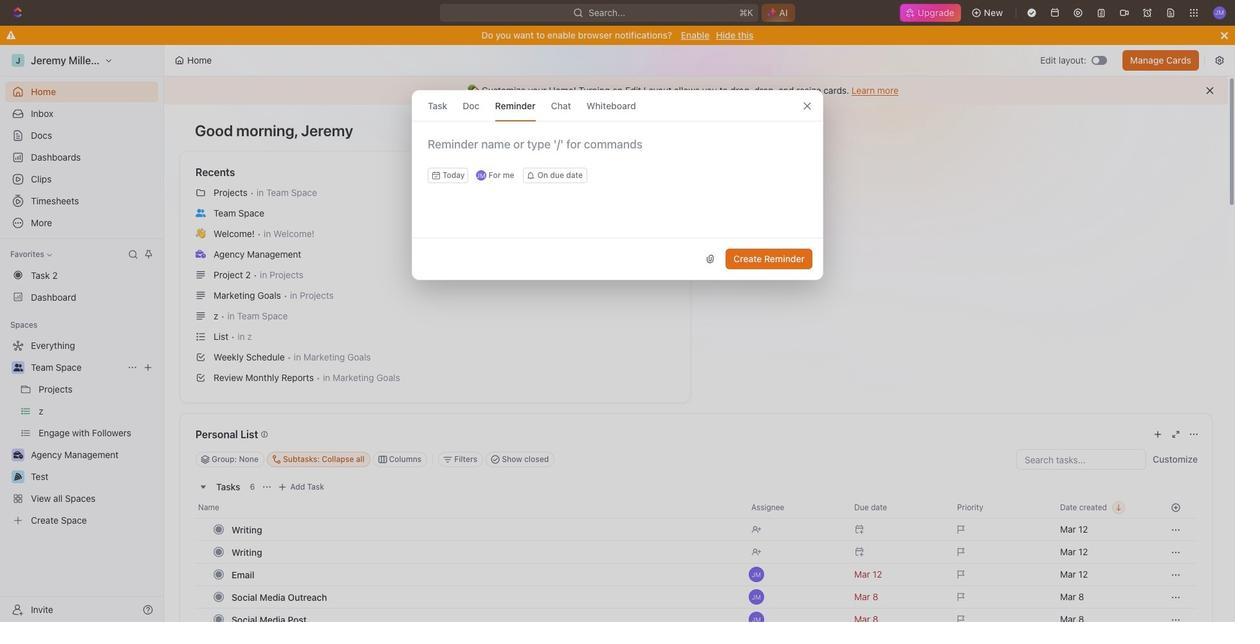 Task type: vqa. For each thing, say whether or not it's contained in the screenshot.
bottommost AGENCY MANAGEMENT
no



Task type: locate. For each thing, give the bounding box(es) containing it.
Search tasks... text field
[[1017, 450, 1146, 470]]

Reminder na﻿me or type '/' for commands text field
[[412, 137, 823, 168]]

user group image
[[13, 364, 23, 372]]

dialog
[[412, 90, 823, 280]]

alert
[[164, 77, 1228, 105]]



Task type: describe. For each thing, give the bounding box(es) containing it.
sidebar navigation
[[0, 45, 164, 623]]

user group image
[[196, 209, 206, 217]]

business time image
[[196, 250, 206, 258]]



